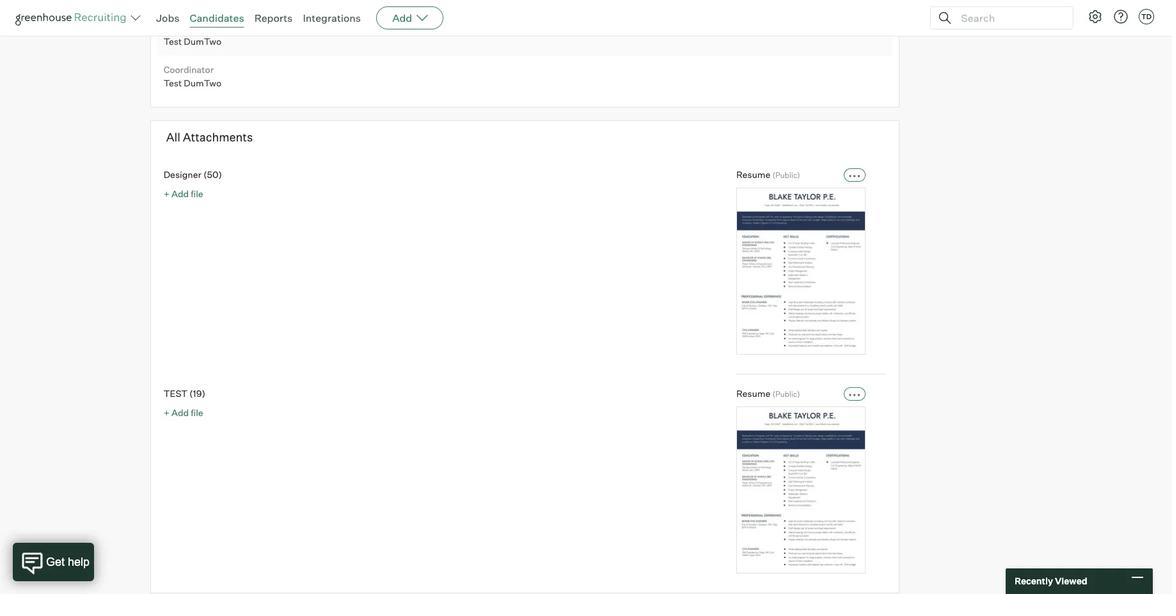 Task type: locate. For each thing, give the bounding box(es) containing it.
candidates link
[[190, 12, 244, 24]]

0 vertical spatial file
[[191, 188, 203, 199]]

file down (19)
[[191, 407, 203, 418]]

candidates
[[190, 12, 244, 24]]

2 file from the top
[[191, 407, 203, 418]]

1 vertical spatial + add file link
[[164, 407, 203, 418]]

2 + add file link from the top
[[164, 407, 203, 418]]

(public) for test (19)
[[773, 389, 801, 399]]

dumtwo down recruiter
[[184, 36, 222, 47]]

0 vertical spatial + add file
[[164, 188, 203, 199]]

test down recruiter
[[164, 36, 182, 47]]

file for (50)
[[191, 188, 203, 199]]

1 vertical spatial file
[[191, 407, 203, 418]]

+ add file
[[164, 188, 203, 199], [164, 407, 203, 418]]

2 dumtwo from the top
[[184, 78, 222, 89]]

reports link
[[255, 12, 293, 24]]

file down designer (50)
[[191, 188, 203, 199]]

1 vertical spatial add
[[172, 188, 189, 199]]

1 + add file from the top
[[164, 188, 203, 199]]

1 dumtwo from the top
[[184, 36, 222, 47]]

2 test from the top
[[164, 78, 182, 89]]

1 vertical spatial +
[[164, 407, 170, 418]]

resume (public)
[[737, 169, 801, 180], [737, 388, 801, 399]]

2 resume (public) from the top
[[737, 388, 801, 399]]

+ add file link for test
[[164, 407, 203, 418]]

integrations link
[[303, 12, 361, 24]]

1 file from the top
[[191, 188, 203, 199]]

1 + from the top
[[164, 188, 170, 199]]

test
[[164, 36, 182, 47], [164, 78, 182, 89]]

0 vertical spatial + add file link
[[164, 188, 203, 199]]

coordinator
[[164, 64, 214, 75]]

dumtwo for coordinator
[[184, 78, 222, 89]]

1 vertical spatial resume
[[737, 388, 771, 399]]

add for (50)
[[172, 188, 189, 199]]

dumtwo down "coordinator" in the top left of the page
[[184, 78, 222, 89]]

recently
[[1015, 576, 1054, 587]]

2 resume from the top
[[737, 388, 771, 399]]

0 vertical spatial +
[[164, 188, 170, 199]]

1 vertical spatial dumtwo
[[184, 78, 222, 89]]

2 + from the top
[[164, 407, 170, 418]]

2 + add file from the top
[[164, 407, 203, 418]]

+ for test
[[164, 407, 170, 418]]

+ down test
[[164, 407, 170, 418]]

dumtwo inside coordinator test dumtwo
[[184, 78, 222, 89]]

recruiter test dumtwo
[[164, 22, 222, 47]]

(public) for designer (50)
[[773, 170, 801, 180]]

0 vertical spatial dumtwo
[[184, 36, 222, 47]]

1 (public) from the top
[[773, 170, 801, 180]]

0 vertical spatial (public)
[[773, 170, 801, 180]]

resume for test (19)
[[737, 388, 771, 399]]

test inside coordinator test dumtwo
[[164, 78, 182, 89]]

td
[[1142, 12, 1152, 21]]

+ add file link down designer
[[164, 188, 203, 199]]

reports
[[255, 12, 293, 24]]

add button
[[376, 6, 444, 29]]

add
[[392, 12, 412, 24], [172, 188, 189, 199], [172, 407, 189, 418]]

1 vertical spatial + add file
[[164, 407, 203, 418]]

+ add file link
[[164, 188, 203, 199], [164, 407, 203, 418]]

0 vertical spatial add
[[392, 12, 412, 24]]

2 vertical spatial add
[[172, 407, 189, 418]]

1 test from the top
[[164, 36, 182, 47]]

+
[[164, 188, 170, 199], [164, 407, 170, 418]]

test for coordinator test dumtwo
[[164, 78, 182, 89]]

resume
[[737, 169, 771, 180], [737, 388, 771, 399]]

+ add file down the test (19)
[[164, 407, 203, 418]]

+ add file down designer
[[164, 188, 203, 199]]

recently viewed
[[1015, 576, 1088, 587]]

1 vertical spatial (public)
[[773, 389, 801, 399]]

test
[[164, 388, 188, 399]]

1 resume from the top
[[737, 169, 771, 180]]

file
[[191, 188, 203, 199], [191, 407, 203, 418]]

1 vertical spatial resume (public)
[[737, 388, 801, 399]]

1 vertical spatial test
[[164, 78, 182, 89]]

file for (19)
[[191, 407, 203, 418]]

dumtwo
[[184, 36, 222, 47], [184, 78, 222, 89]]

configure image
[[1088, 9, 1104, 24]]

dumtwo inside recruiter test dumtwo
[[184, 36, 222, 47]]

1 resume (public) from the top
[[737, 169, 801, 180]]

+ for designer
[[164, 188, 170, 199]]

(public)
[[773, 170, 801, 180], [773, 389, 801, 399]]

test inside recruiter test dumtwo
[[164, 36, 182, 47]]

+ add file link down the test (19)
[[164, 407, 203, 418]]

1 + add file link from the top
[[164, 188, 203, 199]]

0 vertical spatial resume (public)
[[737, 169, 801, 180]]

+ down designer
[[164, 188, 170, 199]]

(50)
[[204, 169, 222, 180]]

2 (public) from the top
[[773, 389, 801, 399]]

viewed
[[1056, 576, 1088, 587]]

0 vertical spatial resume
[[737, 169, 771, 180]]

test down "coordinator" in the top left of the page
[[164, 78, 182, 89]]

resume for designer (50)
[[737, 169, 771, 180]]

0 vertical spatial test
[[164, 36, 182, 47]]



Task type: describe. For each thing, give the bounding box(es) containing it.
Search text field
[[958, 9, 1062, 27]]

+ add file for test
[[164, 407, 203, 418]]

jobs link
[[156, 12, 180, 24]]

resume (public) for (19)
[[737, 388, 801, 399]]

td button
[[1137, 6, 1157, 27]]

designer (50)
[[164, 169, 222, 180]]

test (19)
[[164, 388, 205, 399]]

(19)
[[190, 388, 205, 399]]

coordinator test dumtwo
[[164, 64, 222, 89]]

all attachments
[[166, 130, 253, 144]]

resume (public) for (50)
[[737, 169, 801, 180]]

recruiter
[[164, 22, 203, 33]]

jobs
[[156, 12, 180, 24]]

attachments
[[183, 130, 253, 144]]

add inside add popup button
[[392, 12, 412, 24]]

+ add file for designer
[[164, 188, 203, 199]]

greenhouse recruiting image
[[15, 10, 131, 26]]

test for recruiter test dumtwo
[[164, 36, 182, 47]]

integrations
[[303, 12, 361, 24]]

dumtwo for recruiter
[[184, 36, 222, 47]]

td button
[[1139, 9, 1155, 24]]

add for (19)
[[172, 407, 189, 418]]

designer
[[164, 169, 202, 180]]

all
[[166, 130, 180, 144]]

+ add file link for designer
[[164, 188, 203, 199]]



Task type: vqa. For each thing, say whether or not it's contained in the screenshot.
first file from the bottom
yes



